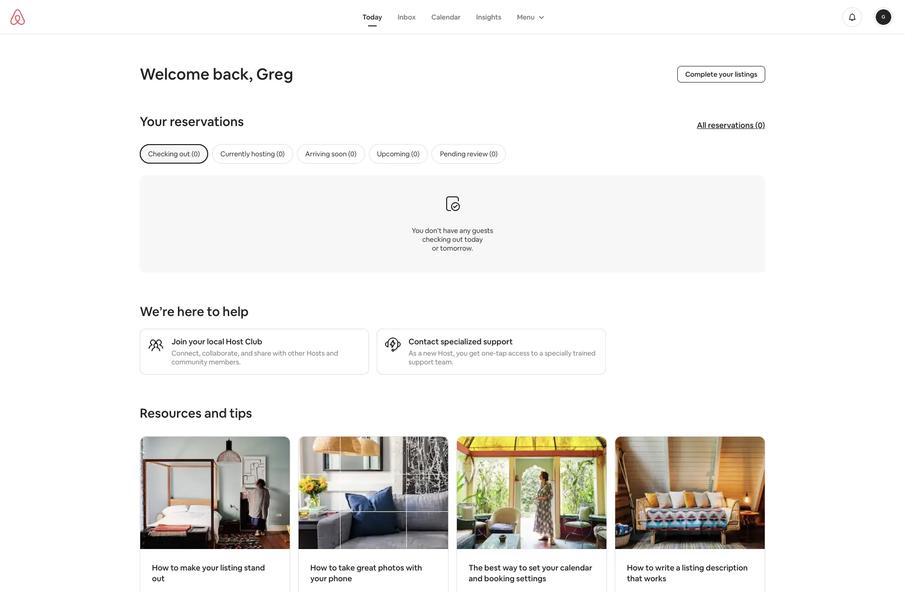 Task type: describe. For each thing, give the bounding box(es) containing it.
club
[[245, 337, 262, 347]]

currently hosting (0)
[[221, 150, 285, 158]]

calendar
[[432, 12, 461, 21]]

settings
[[516, 574, 546, 584]]

checking out (0)
[[148, 150, 200, 158]]

to inside the how to take great photos with your phone
[[329, 563, 337, 573]]

the
[[469, 563, 483, 573]]

guests
[[472, 226, 493, 235]]

contact specialized support as a new host, you get one-tap access to a specially trained support team.
[[409, 337, 596, 367]]

join
[[172, 337, 187, 347]]

calendar link
[[424, 8, 469, 26]]

pending review (0)
[[440, 150, 498, 158]]

with inside join your local host club connect, collaborate, and share with other hosts and community members.
[[273, 349, 287, 358]]

take
[[339, 563, 355, 573]]

tips
[[230, 405, 252, 422]]

pending
[[440, 150, 466, 158]]

reservation filters group
[[140, 144, 785, 164]]

checking
[[422, 235, 451, 244]]

insights link
[[469, 8, 509, 26]]

all reservations (0)
[[697, 120, 766, 130]]

the best way to set your calendar and booking settings link
[[457, 437, 607, 593]]

other
[[288, 349, 305, 358]]

all reservations (0) link
[[692, 116, 771, 135]]

description
[[706, 563, 748, 573]]

today link
[[355, 8, 390, 26]]

host,
[[438, 349, 455, 358]]

out for don't
[[452, 235, 463, 244]]

how to take great photos with your phone link
[[298, 437, 449, 593]]

collaborate,
[[202, 349, 239, 358]]

have
[[443, 226, 458, 235]]

tap
[[496, 349, 507, 358]]

you don't have any guests checking out today or tomorrow.
[[412, 226, 493, 253]]

new
[[423, 349, 437, 358]]

1 horizontal spatial (0)
[[756, 120, 766, 130]]

share
[[254, 349, 271, 358]]

any
[[460, 226, 471, 235]]

your reservations
[[140, 113, 244, 130]]

best
[[485, 563, 501, 573]]

hosts
[[307, 349, 325, 358]]

works
[[644, 574, 667, 584]]

1 horizontal spatial a
[[540, 349, 543, 358]]

your inside the how to take great photos with your phone
[[310, 574, 327, 584]]

how to make your listing stand out link
[[140, 437, 290, 593]]

complete your listings
[[686, 70, 758, 79]]

how to take great photos with your phone
[[310, 563, 422, 584]]

insights
[[476, 12, 502, 21]]

upcoming
[[377, 150, 410, 158]]

booking
[[484, 574, 515, 584]]

arriving
[[305, 150, 330, 158]]

out for to
[[152, 574, 165, 584]]

currently
[[221, 150, 250, 158]]

arriving soon (0)
[[305, 150, 357, 158]]

you
[[412, 226, 424, 235]]

you
[[456, 349, 468, 358]]

welcome back, greg
[[140, 64, 293, 84]]

trained
[[573, 349, 596, 358]]

and left the tips
[[204, 405, 227, 422]]

how to write a listing description that works link
[[615, 437, 766, 593]]

we're
[[140, 304, 175, 320]]

listing for description
[[682, 563, 704, 573]]

help
[[223, 304, 249, 320]]

host
[[226, 337, 244, 347]]

hosting (0)
[[251, 150, 285, 158]]



Task type: locate. For each thing, give the bounding box(es) containing it.
complete
[[686, 70, 718, 79]]

to right access
[[531, 349, 538, 358]]

set
[[529, 563, 541, 573]]

a right as
[[418, 349, 422, 358]]

out
[[452, 235, 463, 244], [152, 574, 165, 584]]

a left the specially
[[540, 349, 543, 358]]

how
[[152, 563, 169, 573], [310, 563, 327, 573], [627, 563, 644, 573]]

to left set
[[519, 563, 527, 573]]

your inside the how to make your listing stand out
[[202, 563, 219, 573]]

your right make
[[202, 563, 219, 573]]

to left make
[[171, 563, 179, 573]]

the best way to set your calendar and booking settings
[[469, 563, 593, 584]]

phone
[[329, 574, 352, 584]]

reservations up out (0)
[[170, 113, 244, 130]]

reservations for your
[[170, 113, 244, 130]]

listing left stand
[[220, 563, 243, 573]]

1 vertical spatial (0)
[[411, 150, 420, 158]]

here
[[177, 304, 204, 320]]

your inside join your local host club connect, collaborate, and share with other hosts and community members.
[[189, 337, 205, 347]]

to inside 'how to write a listing description that works'
[[646, 563, 654, 573]]

to inside the how to make your listing stand out
[[171, 563, 179, 573]]

get
[[469, 349, 480, 358]]

your left listings
[[719, 70, 734, 79]]

one-
[[482, 349, 496, 358]]

contact
[[409, 337, 439, 347]]

resources
[[140, 405, 202, 422]]

your left phone
[[310, 574, 327, 584]]

local
[[207, 337, 224, 347]]

write
[[656, 563, 675, 573]]

way
[[503, 563, 518, 573]]

your right set
[[542, 563, 559, 573]]

your up connect,
[[189, 337, 205, 347]]

0 horizontal spatial out
[[152, 574, 165, 584]]

out (0)
[[179, 150, 200, 158]]

0 vertical spatial with
[[273, 349, 287, 358]]

how inside the how to take great photos with your phone
[[310, 563, 327, 573]]

access
[[508, 349, 530, 358]]

out inside the how to make your listing stand out
[[152, 574, 165, 584]]

(0)
[[756, 120, 766, 130], [411, 150, 420, 158]]

photos
[[378, 563, 404, 573]]

today
[[465, 235, 483, 244]]

with
[[273, 349, 287, 358], [406, 563, 422, 573]]

a right write
[[676, 563, 681, 573]]

2 horizontal spatial how
[[627, 563, 644, 573]]

complete your listings link
[[678, 66, 766, 83]]

how for your
[[310, 563, 327, 573]]

to left help
[[207, 304, 220, 320]]

or tomorrow.
[[432, 244, 473, 253]]

listing inside 'how to write a listing description that works'
[[682, 563, 704, 573]]

to inside the contact specialized support as a new host, you get one-tap access to a specially trained support team.
[[531, 349, 538, 358]]

with right share
[[273, 349, 287, 358]]

join your local host club connect, collaborate, and share with other hosts and community members.
[[172, 337, 338, 367]]

reservations right all in the right of the page
[[709, 120, 754, 130]]

calendar
[[560, 563, 593, 573]]

support team.
[[409, 358, 453, 367]]

3 how from the left
[[627, 563, 644, 573]]

1 how from the left
[[152, 563, 169, 573]]

that
[[627, 574, 643, 584]]

back, greg
[[213, 64, 293, 84]]

review (0)
[[467, 150, 498, 158]]

how to make your listing stand out
[[152, 563, 265, 584]]

listing for stand
[[220, 563, 243, 573]]

welcome
[[140, 64, 210, 84]]

community members.
[[172, 358, 241, 367]]

and down club
[[241, 349, 253, 358]]

menu button
[[509, 8, 551, 26]]

and
[[241, 349, 253, 358], [326, 349, 338, 358], [204, 405, 227, 422], [469, 574, 483, 584]]

and right hosts
[[326, 349, 338, 358]]

0 horizontal spatial with
[[273, 349, 287, 358]]

1 horizontal spatial with
[[406, 563, 422, 573]]

a inside 'how to write a listing description that works'
[[676, 563, 681, 573]]

how inside 'how to write a listing description that works'
[[627, 563, 644, 573]]

how inside the how to make your listing stand out
[[152, 563, 169, 573]]

1 listing from the left
[[220, 563, 243, 573]]

0 horizontal spatial reservations
[[170, 113, 244, 130]]

how for out
[[152, 563, 169, 573]]

1 horizontal spatial how
[[310, 563, 327, 573]]

0 vertical spatial (0)
[[756, 120, 766, 130]]

how left take
[[310, 563, 327, 573]]

to inside the best way to set your calendar and booking settings
[[519, 563, 527, 573]]

support
[[483, 337, 513, 347]]

1 vertical spatial with
[[406, 563, 422, 573]]

0 vertical spatial out
[[452, 235, 463, 244]]

out inside you don't have any guests checking out today or tomorrow.
[[452, 235, 463, 244]]

stand
[[244, 563, 265, 573]]

how for that
[[627, 563, 644, 573]]

your
[[140, 113, 167, 130]]

with right photos
[[406, 563, 422, 573]]

as
[[409, 349, 417, 358]]

make
[[180, 563, 201, 573]]

and down the
[[469, 574, 483, 584]]

your inside "link"
[[719, 70, 734, 79]]

to
[[207, 304, 220, 320], [531, 349, 538, 358], [171, 563, 179, 573], [329, 563, 337, 573], [519, 563, 527, 573], [646, 563, 654, 573]]

today
[[363, 12, 382, 21]]

a
[[418, 349, 422, 358], [540, 349, 543, 358], [676, 563, 681, 573]]

soon (0)
[[332, 150, 357, 158]]

your
[[719, 70, 734, 79], [189, 337, 205, 347], [202, 563, 219, 573], [542, 563, 559, 573], [310, 574, 327, 584]]

great
[[357, 563, 377, 573]]

and inside the best way to set your calendar and booking settings
[[469, 574, 483, 584]]

inbox
[[398, 12, 416, 21]]

don't
[[425, 226, 442, 235]]

reservations for all
[[709, 120, 754, 130]]

all
[[697, 120, 707, 130]]

listing inside the how to make your listing stand out
[[220, 563, 243, 573]]

thumbnail card image
[[140, 437, 290, 549], [140, 437, 290, 549], [299, 437, 448, 549], [299, 437, 448, 549], [457, 437, 607, 549], [457, 437, 607, 549], [616, 437, 765, 549], [616, 437, 765, 549]]

upcoming (0)
[[377, 150, 420, 158]]

main navigation menu image
[[876, 9, 892, 25]]

how left make
[[152, 563, 169, 573]]

2 how from the left
[[310, 563, 327, 573]]

to up phone
[[329, 563, 337, 573]]

to up works
[[646, 563, 654, 573]]

how up "that"
[[627, 563, 644, 573]]

resources and tips
[[140, 405, 252, 422]]

we're here to help
[[140, 304, 249, 320]]

listings
[[735, 70, 758, 79]]

listing right write
[[682, 563, 704, 573]]

2 horizontal spatial a
[[676, 563, 681, 573]]

your inside the best way to set your calendar and booking settings
[[542, 563, 559, 573]]

how to write a listing description that works
[[627, 563, 748, 584]]

menu
[[517, 12, 535, 21]]

specialized
[[441, 337, 482, 347]]

connect,
[[172, 349, 201, 358]]

1 horizontal spatial out
[[452, 235, 463, 244]]

checking
[[148, 150, 178, 158]]

inbox link
[[390, 8, 424, 26]]

1 horizontal spatial listing
[[682, 563, 704, 573]]

listing
[[220, 563, 243, 573], [682, 563, 704, 573]]

1 vertical spatial out
[[152, 574, 165, 584]]

0 horizontal spatial (0)
[[411, 150, 420, 158]]

1 horizontal spatial reservations
[[709, 120, 754, 130]]

specially
[[545, 349, 572, 358]]

0 horizontal spatial listing
[[220, 563, 243, 573]]

(0) inside reservation filters group
[[411, 150, 420, 158]]

0 horizontal spatial a
[[418, 349, 422, 358]]

with inside the how to take great photos with your phone
[[406, 563, 422, 573]]

0 horizontal spatial how
[[152, 563, 169, 573]]

2 listing from the left
[[682, 563, 704, 573]]



Task type: vqa. For each thing, say whether or not it's contained in the screenshot.
the Inbox
yes



